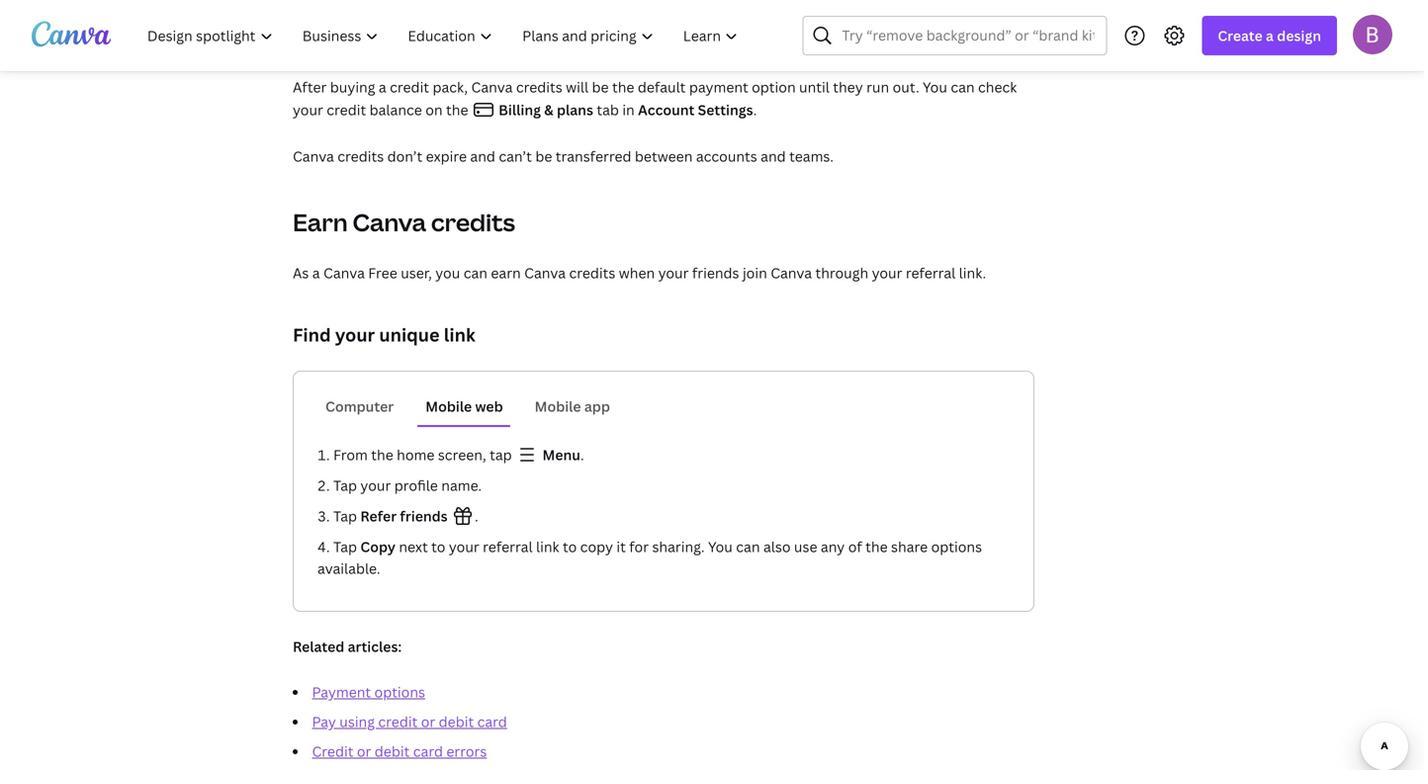 Task type: vqa. For each thing, say whether or not it's contained in the screenshot.
by at the left top of the page
no



Task type: locate. For each thing, give the bounding box(es) containing it.
. down name.
[[475, 507, 479, 526]]

tap
[[333, 476, 357, 495], [333, 507, 361, 526], [333, 538, 357, 557]]

be right can't
[[536, 147, 552, 166]]

debit up the errors on the left
[[439, 713, 474, 732]]

check
[[979, 78, 1017, 96]]

referral inside next to your referral link to copy it for sharing. you can also use any of the share options available.
[[483, 538, 533, 557]]

use
[[794, 538, 818, 557]]

share
[[891, 538, 928, 557]]

from the home screen, tap
[[333, 446, 516, 465]]

credits
[[516, 78, 563, 96], [338, 147, 384, 166], [431, 206, 515, 238], [569, 264, 616, 282]]

1 vertical spatial a
[[379, 78, 387, 96]]

. down mobile app button at the bottom left of the page
[[581, 446, 584, 465]]

2 horizontal spatial can
[[951, 78, 975, 96]]

1 horizontal spatial options
[[932, 538, 982, 557]]

mobile
[[426, 397, 472, 416], [535, 397, 581, 416]]

0 vertical spatial a
[[1266, 26, 1274, 45]]

credit
[[390, 78, 429, 96], [327, 100, 366, 119], [378, 713, 418, 732]]

earn
[[293, 206, 348, 238]]

link left copy
[[536, 538, 560, 557]]

1 horizontal spatial link
[[536, 538, 560, 557]]

unique
[[379, 323, 440, 347]]

credits left the don't
[[338, 147, 384, 166]]

1 horizontal spatial and
[[761, 147, 786, 166]]

home
[[397, 446, 435, 465]]

0 horizontal spatial .
[[475, 507, 479, 526]]

1 vertical spatial you
[[708, 538, 733, 557]]

1 horizontal spatial referral
[[906, 264, 956, 282]]

or up credit or debit card errors link on the left bottom of the page
[[421, 713, 436, 732]]

1 horizontal spatial to
[[563, 538, 577, 557]]

after
[[293, 78, 327, 96]]

top level navigation element
[[135, 16, 755, 55]]

create
[[1218, 26, 1263, 45]]

0 horizontal spatial to
[[431, 538, 446, 557]]

1 horizontal spatial debit
[[439, 713, 474, 732]]

out.
[[893, 78, 920, 96]]

can right "you"
[[464, 264, 488, 282]]

tap up available. in the left bottom of the page
[[333, 538, 357, 557]]

0 horizontal spatial a
[[312, 264, 320, 282]]

0 vertical spatial can
[[951, 78, 975, 96]]

tap for tap
[[333, 507, 361, 526]]

profile
[[394, 476, 438, 495]]

card up the errors on the left
[[477, 713, 507, 732]]

and left teams.
[[761, 147, 786, 166]]

0 vertical spatial tap
[[333, 476, 357, 495]]

be right will on the left
[[592, 78, 609, 96]]

can
[[951, 78, 975, 96], [464, 264, 488, 282], [736, 538, 760, 557]]

a for canva
[[312, 264, 320, 282]]

debit down pay using credit or debit card at the left bottom
[[375, 743, 410, 761]]

link
[[444, 323, 476, 347], [536, 538, 560, 557]]

a for design
[[1266, 26, 1274, 45]]

1 vertical spatial or
[[357, 743, 371, 761]]

for
[[629, 538, 649, 557]]

and left can't
[[470, 147, 496, 166]]

1 vertical spatial credit
[[327, 100, 366, 119]]

related articles:
[[293, 638, 402, 656]]

1 vertical spatial debit
[[375, 743, 410, 761]]

next
[[399, 538, 428, 557]]

screen,
[[438, 446, 486, 465]]

mobile left web
[[426, 397, 472, 416]]

0 vertical spatial be
[[592, 78, 609, 96]]

and
[[470, 147, 496, 166], [761, 147, 786, 166]]

friends left join
[[692, 264, 740, 282]]

credits up "you"
[[431, 206, 515, 238]]

credit up credit or debit card errors link on the left bottom of the page
[[378, 713, 418, 732]]

&
[[544, 100, 554, 119]]

settings
[[698, 100, 753, 119]]

tap
[[490, 446, 512, 465]]

1 mobile from the left
[[426, 397, 472, 416]]

0 horizontal spatial friends
[[400, 507, 448, 526]]

2 tap from the top
[[333, 507, 361, 526]]

1 horizontal spatial mobile
[[535, 397, 581, 416]]

options
[[932, 538, 982, 557], [375, 683, 425, 702]]

. down option
[[753, 100, 757, 119]]

card
[[477, 713, 507, 732], [413, 743, 443, 761]]

or
[[421, 713, 436, 732], [357, 743, 371, 761]]

1 vertical spatial link
[[536, 538, 560, 557]]

2 horizontal spatial .
[[753, 100, 757, 119]]

credit up balance on the left top
[[390, 78, 429, 96]]

a right as at the top of page
[[312, 264, 320, 282]]

0 vertical spatial referral
[[906, 264, 956, 282]]

your right "next"
[[449, 538, 480, 557]]

0 horizontal spatial referral
[[483, 538, 533, 557]]

a
[[1266, 26, 1274, 45], [379, 78, 387, 96], [312, 264, 320, 282]]

canva
[[471, 78, 513, 96], [293, 147, 334, 166], [353, 206, 426, 238], [324, 264, 365, 282], [525, 264, 566, 282], [771, 264, 812, 282]]

you right sharing.
[[708, 538, 733, 557]]

0 horizontal spatial you
[[708, 538, 733, 557]]

1 horizontal spatial can
[[736, 538, 760, 557]]

2 horizontal spatial a
[[1266, 26, 1274, 45]]

referral
[[906, 264, 956, 282], [483, 538, 533, 557]]

join
[[743, 264, 768, 282]]

your inside 'after buying a credit pack, canva credits will be the default payment option until they run out. you can check your credit balance on the'
[[293, 100, 323, 119]]

referral left copy
[[483, 538, 533, 557]]

your right the find
[[335, 323, 375, 347]]

0 vertical spatial options
[[932, 538, 982, 557]]

buying
[[330, 78, 375, 96]]

earn
[[491, 264, 521, 282]]

any
[[821, 538, 845, 557]]

user,
[[401, 264, 432, 282]]

1 horizontal spatial friends
[[692, 264, 740, 282]]

the
[[612, 78, 635, 96], [446, 100, 468, 119], [371, 446, 394, 465], [866, 538, 888, 557]]

or down using
[[357, 743, 371, 761]]

0 horizontal spatial and
[[470, 147, 496, 166]]

can inside next to your referral link to copy it for sharing. you can also use any of the share options available.
[[736, 538, 760, 557]]

when
[[619, 264, 655, 282]]

you right out.
[[923, 78, 948, 96]]

1 tap from the top
[[333, 476, 357, 495]]

a left design at the right of page
[[1266, 26, 1274, 45]]

0 horizontal spatial be
[[536, 147, 552, 166]]

1 vertical spatial can
[[464, 264, 488, 282]]

options up pay using credit or debit card at the left bottom
[[375, 683, 425, 702]]

referral left the "link."
[[906, 264, 956, 282]]

link right the unique
[[444, 323, 476, 347]]

tab in account settings .
[[594, 100, 757, 119]]

to
[[431, 538, 446, 557], [563, 538, 577, 557]]

2 vertical spatial tap
[[333, 538, 357, 557]]

1 vertical spatial tap
[[333, 507, 361, 526]]

sharing.
[[652, 538, 705, 557]]

2 mobile from the left
[[535, 397, 581, 416]]

2 vertical spatial can
[[736, 538, 760, 557]]

it
[[617, 538, 626, 557]]

canva up earn
[[293, 147, 334, 166]]

1 horizontal spatial you
[[923, 78, 948, 96]]

as a canva free user, you can earn canva credits when your friends join canva through your referral link.
[[293, 264, 987, 282]]

next to your referral link to copy it for sharing. you can also use any of the share options available.
[[318, 538, 982, 578]]

1 vertical spatial referral
[[483, 538, 533, 557]]

through
[[816, 264, 869, 282]]

find your unique link
[[293, 323, 476, 347]]

transferred
[[556, 147, 632, 166]]

your down after
[[293, 100, 323, 119]]

the inside next to your referral link to copy it for sharing. you can also use any of the share options available.
[[866, 538, 888, 557]]

will
[[566, 78, 589, 96]]

options right "share"
[[932, 538, 982, 557]]

1 vertical spatial friends
[[400, 507, 448, 526]]

create a design button
[[1202, 16, 1338, 55]]

tap down from
[[333, 476, 357, 495]]

the right of
[[866, 538, 888, 557]]

a up balance on the left top
[[379, 78, 387, 96]]

1 vertical spatial card
[[413, 743, 443, 761]]

name.
[[442, 476, 482, 495]]

menu
[[543, 446, 581, 465]]

0 horizontal spatial options
[[375, 683, 425, 702]]

0 vertical spatial .
[[753, 100, 757, 119]]

a inside dropdown button
[[1266, 26, 1274, 45]]

Try "remove background" or "brand kit" search field
[[842, 17, 1095, 54]]

0 vertical spatial you
[[923, 78, 948, 96]]

the up in
[[612, 78, 635, 96]]

2 vertical spatial a
[[312, 264, 320, 282]]

0 horizontal spatial link
[[444, 323, 476, 347]]

friends down profile
[[400, 507, 448, 526]]

refer friends
[[361, 507, 451, 526]]

1 horizontal spatial be
[[592, 78, 609, 96]]

1 horizontal spatial a
[[379, 78, 387, 96]]

to left copy
[[563, 538, 577, 557]]

the right from
[[371, 446, 394, 465]]

0 vertical spatial friends
[[692, 264, 740, 282]]

be inside 'after buying a credit pack, canva credits will be the default payment option until they run out. you can check your credit balance on the'
[[592, 78, 609, 96]]

debit
[[439, 713, 474, 732], [375, 743, 410, 761]]

1 horizontal spatial .
[[581, 446, 584, 465]]

they
[[833, 78, 863, 96]]

2 to from the left
[[563, 538, 577, 557]]

credit or debit card errors link
[[312, 743, 487, 761]]

can left check
[[951, 78, 975, 96]]

using
[[340, 713, 375, 732]]

1 horizontal spatial or
[[421, 713, 436, 732]]

0 horizontal spatial mobile
[[426, 397, 472, 416]]

you inside 'after buying a credit pack, canva credits will be the default payment option until they run out. you can check your credit balance on the'
[[923, 78, 948, 96]]

tap copy
[[333, 538, 396, 557]]

credit down buying at the top
[[327, 100, 366, 119]]

mobile left app
[[535, 397, 581, 416]]

can left also
[[736, 538, 760, 557]]

canva up the "billing" at the left of the page
[[471, 78, 513, 96]]

design
[[1278, 26, 1322, 45]]

can't
[[499, 147, 532, 166]]

2 vertical spatial credit
[[378, 713, 418, 732]]

credits up billing & plans
[[516, 78, 563, 96]]

balance
[[370, 100, 422, 119]]

card down pay using credit or debit card link
[[413, 743, 443, 761]]

billing
[[499, 100, 541, 119]]

0 vertical spatial link
[[444, 323, 476, 347]]

3 tap from the top
[[333, 538, 357, 557]]

1 and from the left
[[470, 147, 496, 166]]

1 horizontal spatial card
[[477, 713, 507, 732]]

available.
[[318, 559, 380, 578]]

to right "next"
[[431, 538, 446, 557]]

credit
[[312, 743, 354, 761]]

on
[[426, 100, 443, 119]]

tap up 'tap copy'
[[333, 507, 361, 526]]

pay using credit or debit card link
[[312, 713, 507, 732]]



Task type: describe. For each thing, give the bounding box(es) containing it.
errors
[[447, 743, 487, 761]]

copy
[[580, 538, 613, 557]]

0 vertical spatial card
[[477, 713, 507, 732]]

1 vertical spatial be
[[536, 147, 552, 166]]

0 vertical spatial debit
[[439, 713, 474, 732]]

a inside 'after buying a credit pack, canva credits will be the default payment option until they run out. you can check your credit balance on the'
[[379, 78, 387, 96]]

refer
[[361, 507, 397, 526]]

run
[[867, 78, 890, 96]]

0 horizontal spatial can
[[464, 264, 488, 282]]

credits inside 'after buying a credit pack, canva credits will be the default payment option until they run out. you can check your credit balance on the'
[[516, 78, 563, 96]]

payment
[[689, 78, 749, 96]]

canva right 'earn'
[[525, 264, 566, 282]]

mobile web
[[426, 397, 503, 416]]

payment
[[312, 683, 371, 702]]

you inside next to your referral link to copy it for sharing. you can also use any of the share options available.
[[708, 538, 733, 557]]

tap for tap copy
[[333, 538, 357, 557]]

canva up the 'free'
[[353, 206, 426, 238]]

your inside next to your referral link to copy it for sharing. you can also use any of the share options available.
[[449, 538, 480, 557]]

0 vertical spatial credit
[[390, 78, 429, 96]]

payment options
[[312, 683, 425, 702]]

plans
[[557, 100, 594, 119]]

can inside 'after buying a credit pack, canva credits will be the default payment option until they run out. you can check your credit balance on the'
[[951, 78, 975, 96]]

0 horizontal spatial card
[[413, 743, 443, 761]]

in
[[623, 100, 635, 119]]

2 and from the left
[[761, 147, 786, 166]]

1 vertical spatial options
[[375, 683, 425, 702]]

after buying a credit pack, canva credits will be the default payment option until they run out. you can check your credit balance on the
[[293, 78, 1017, 119]]

tap your profile name.
[[333, 476, 482, 495]]

canva left the 'free'
[[324, 264, 365, 282]]

you
[[436, 264, 460, 282]]

pay
[[312, 713, 336, 732]]

credits left when
[[569, 264, 616, 282]]

don't
[[387, 147, 423, 166]]

1 to from the left
[[431, 538, 446, 557]]

free
[[368, 264, 397, 282]]

computer button
[[318, 388, 402, 425]]

link inside next to your referral link to copy it for sharing. you can also use any of the share options available.
[[536, 538, 560, 557]]

default
[[638, 78, 686, 96]]

2 vertical spatial .
[[475, 507, 479, 526]]

mobile web button
[[418, 388, 511, 425]]

canva credits don't expire and can't be transferred between accounts and teams.
[[293, 147, 834, 166]]

of
[[849, 538, 862, 557]]

payment options link
[[312, 683, 425, 702]]

app
[[585, 397, 610, 416]]

mobile app
[[535, 397, 610, 416]]

menu .
[[543, 446, 584, 465]]

billing & plans
[[496, 100, 594, 119]]

as
[[293, 264, 309, 282]]

accounts
[[696, 147, 758, 166]]

find
[[293, 323, 331, 347]]

0 horizontal spatial debit
[[375, 743, 410, 761]]

bob builder image
[[1353, 15, 1393, 54]]

mobile app button
[[527, 388, 618, 425]]

web
[[475, 397, 503, 416]]

mobile for mobile app
[[535, 397, 581, 416]]

0 vertical spatial or
[[421, 713, 436, 732]]

copy
[[361, 538, 396, 557]]

tab
[[597, 100, 619, 119]]

canva right join
[[771, 264, 812, 282]]

between
[[635, 147, 693, 166]]

link.
[[959, 264, 987, 282]]

tap for tap your profile name.
[[333, 476, 357, 495]]

earn canva credits
[[293, 206, 515, 238]]

your right when
[[659, 264, 689, 282]]

teams.
[[790, 147, 834, 166]]

until
[[799, 78, 830, 96]]

credit or debit card errors
[[312, 743, 487, 761]]

also
[[764, 538, 791, 557]]

options inside next to your referral link to copy it for sharing. you can also use any of the share options available.
[[932, 538, 982, 557]]

computer
[[326, 397, 394, 416]]

your up the refer
[[361, 476, 391, 495]]

1 vertical spatial .
[[581, 446, 584, 465]]

account
[[638, 100, 695, 119]]

related
[[293, 638, 345, 656]]

your right the through
[[872, 264, 903, 282]]

from
[[333, 446, 368, 465]]

0 horizontal spatial or
[[357, 743, 371, 761]]

option
[[752, 78, 796, 96]]

mobile for mobile web
[[426, 397, 472, 416]]

create a design
[[1218, 26, 1322, 45]]

articles:
[[348, 638, 402, 656]]

expire
[[426, 147, 467, 166]]

pay using credit or debit card
[[312, 713, 507, 732]]

the right on
[[446, 100, 468, 119]]

pack,
[[433, 78, 468, 96]]

canva inside 'after buying a credit pack, canva credits will be the default payment option until they run out. you can check your credit balance on the'
[[471, 78, 513, 96]]



